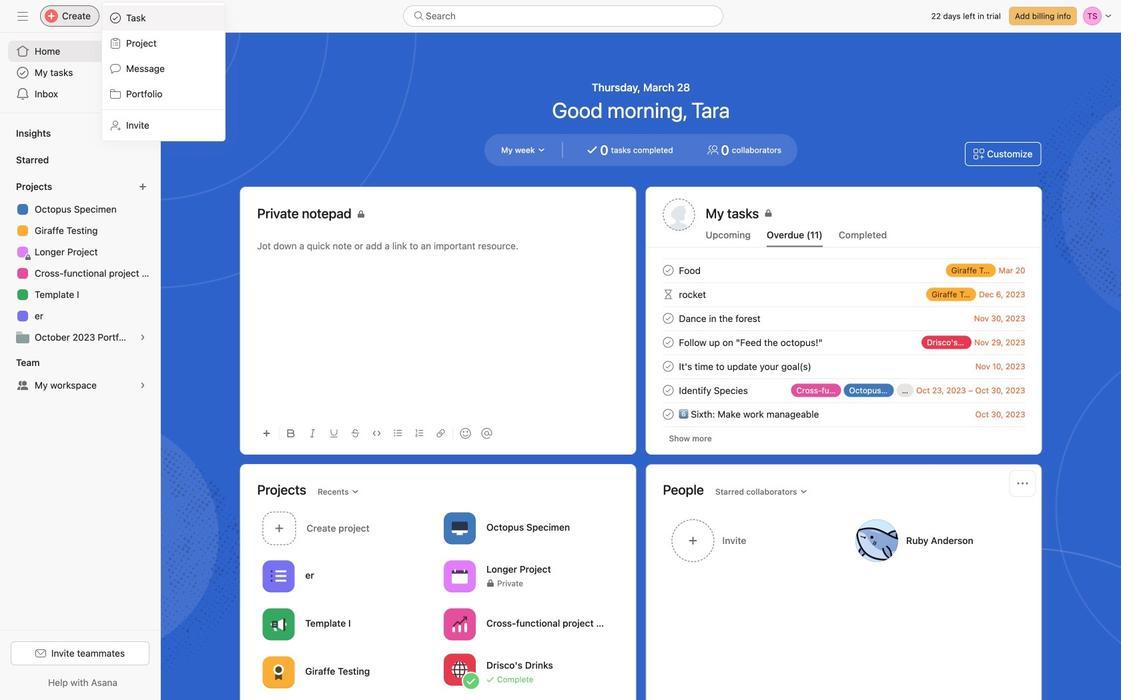 Task type: vqa. For each thing, say whether or not it's contained in the screenshot.
Doing
no



Task type: describe. For each thing, give the bounding box(es) containing it.
graph image
[[452, 617, 468, 633]]

3 mark complete image from the top
[[660, 359, 676, 375]]

numbered list image
[[415, 430, 423, 438]]

link image
[[437, 430, 445, 438]]

see details, my workspace image
[[139, 382, 147, 390]]

4 mark complete image from the top
[[660, 383, 676, 399]]

projects element
[[0, 175, 160, 351]]

3 mark complete checkbox from the top
[[660, 359, 676, 375]]

teams element
[[0, 351, 160, 399]]

2 mark complete image from the top
[[660, 335, 676, 351]]

code image
[[373, 430, 381, 438]]

underline image
[[330, 430, 338, 438]]

2 mark complete checkbox from the top
[[660, 383, 676, 399]]

bulleted list image
[[394, 430, 402, 438]]

ribbon image
[[271, 665, 287, 681]]

dependencies image
[[660, 287, 676, 303]]

actions image
[[1017, 479, 1028, 489]]

2 mark complete checkbox from the top
[[660, 311, 676, 327]]

mark complete image
[[660, 311, 676, 327]]

new project or portfolio image
[[139, 183, 147, 191]]

calendar image
[[452, 569, 468, 585]]

computer image
[[452, 521, 468, 537]]



Task type: locate. For each thing, give the bounding box(es) containing it.
2 vertical spatial mark complete checkbox
[[660, 407, 676, 423]]

1 mark complete checkbox from the top
[[660, 335, 676, 351]]

mark complete checkbox up dependencies image
[[660, 263, 676, 279]]

list box
[[403, 5, 723, 27]]

list item
[[647, 259, 1041, 283], [647, 283, 1041, 307], [647, 307, 1041, 331], [647, 331, 1041, 355], [647, 355, 1041, 379], [647, 379, 1041, 403], [647, 403, 1041, 427], [257, 509, 438, 549]]

list image
[[271, 569, 287, 585]]

Mark complete checkbox
[[660, 263, 676, 279], [660, 311, 676, 327], [660, 359, 676, 375]]

hide sidebar image
[[17, 11, 28, 21]]

Mark complete checkbox
[[660, 335, 676, 351], [660, 383, 676, 399], [660, 407, 676, 423]]

5 mark complete image from the top
[[660, 407, 676, 423]]

italics image
[[309, 430, 317, 438]]

1 vertical spatial mark complete checkbox
[[660, 383, 676, 399]]

globe image
[[452, 662, 468, 678]]

3 mark complete checkbox from the top
[[660, 407, 676, 423]]

mark complete image
[[660, 263, 676, 279], [660, 335, 676, 351], [660, 359, 676, 375], [660, 383, 676, 399], [660, 407, 676, 423]]

1 mark complete image from the top
[[660, 263, 676, 279]]

mark complete checkbox down mark complete image
[[660, 359, 676, 375]]

toolbar
[[257, 418, 619, 448]]

add profile photo image
[[663, 199, 695, 231]]

megaphone image
[[271, 617, 287, 633]]

bold image
[[287, 430, 295, 438]]

mark complete checkbox down dependencies image
[[660, 311, 676, 327]]

global element
[[0, 33, 160, 113]]

1 mark complete checkbox from the top
[[660, 263, 676, 279]]

strikethrough image
[[351, 430, 359, 438]]

insert an object image
[[263, 430, 271, 438]]

1 vertical spatial mark complete checkbox
[[660, 311, 676, 327]]

0 vertical spatial mark complete checkbox
[[660, 263, 676, 279]]

menu item
[[102, 5, 225, 31]]

0 vertical spatial mark complete checkbox
[[660, 335, 676, 351]]

2 vertical spatial mark complete checkbox
[[660, 359, 676, 375]]

see details, october 2023 portfolio image
[[139, 334, 147, 342]]

at mention image
[[482, 428, 492, 439]]



